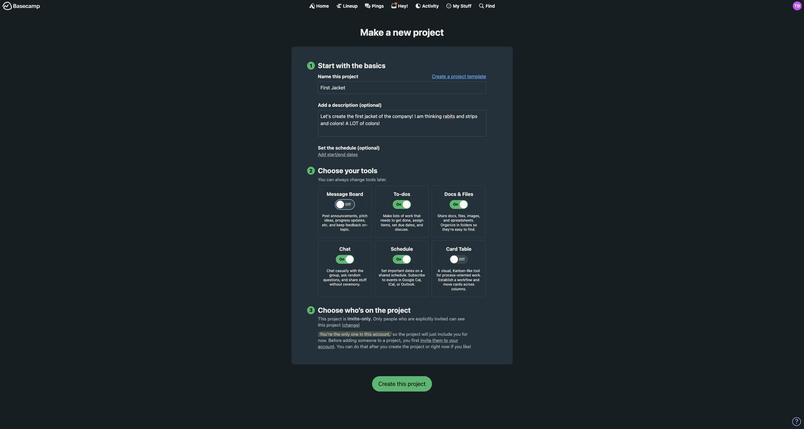 Task type: describe. For each thing, give the bounding box(es) containing it.
work.
[[472, 273, 481, 278]]

Name this project text field
[[318, 82, 486, 94]]

invite them to your account link
[[318, 338, 458, 349]]

this
[[318, 316, 327, 322]]

your inside invite them to your account
[[449, 338, 458, 343]]

1 vertical spatial on
[[365, 306, 374, 314]]

Add a description (optional) text field
[[318, 110, 486, 137]]

visual,
[[441, 269, 452, 273]]

shared
[[379, 273, 390, 278]]

share
[[349, 278, 358, 282]]

project down first
[[410, 344, 425, 349]]

start with the basics
[[318, 62, 386, 70]]

home link
[[309, 3, 329, 9]]

dates inside "set important dates on a shared schedule. subscribe to events in google cal, ical, or outlook."
[[405, 269, 415, 273]]

and inside chat casually with the group, ask random questions, and share stuff without ceremony.
[[342, 278, 348, 282]]

card table
[[446, 246, 472, 252]]

they're
[[442, 227, 454, 232]]

docs
[[445, 191, 457, 197]]

topic.
[[340, 227, 350, 232]]

description
[[332, 102, 358, 108]]

due
[[398, 223, 405, 227]]

table
[[459, 246, 472, 252]]

invite them to your account
[[318, 338, 458, 349]]

ical,
[[389, 282, 396, 287]]

make for make a new project
[[360, 27, 384, 38]]

project up 'who'
[[388, 306, 411, 314]]

you up . you can do that after you create the project or right now if you like!
[[403, 338, 410, 343]]

(optional) for add a description (optional)
[[359, 102, 382, 108]]

to-
[[394, 191, 402, 197]]

account
[[318, 344, 334, 349]]

change )
[[344, 322, 360, 328]]

spreadsheets.
[[451, 218, 474, 223]]

ideas,
[[324, 218, 334, 223]]

to-dos
[[394, 191, 410, 197]]

project down activity link
[[413, 27, 444, 38]]

that for do
[[360, 344, 368, 349]]

0 horizontal spatial in
[[360, 331, 363, 337]]

card
[[446, 246, 458, 252]]

images,
[[467, 214, 480, 218]]

outlook.
[[401, 282, 416, 287]]

see
[[458, 316, 465, 322]]

message
[[327, 191, 348, 197]]

if
[[451, 344, 454, 349]]

0 vertical spatial can
[[327, 177, 334, 182]]

work
[[405, 214, 413, 218]]

lineup
[[343, 3, 358, 8]]

like!
[[463, 344, 471, 349]]

. you can do that after you create the project or right now if you like!
[[334, 344, 471, 349]]

who's
[[345, 306, 364, 314]]

message board
[[327, 191, 363, 197]]

will
[[422, 331, 428, 337]]

0 vertical spatial this
[[332, 74, 341, 79]]

tool
[[474, 269, 480, 273]]

and inside make lists of work that needs to get done, assign items, set due dates, and discuss.
[[417, 223, 423, 227]]

new
[[393, 27, 411, 38]]

set the schedule (optional) add start/end dates
[[318, 145, 380, 157]]

to inside make lists of work that needs to get done, assign items, set due dates, and discuss.
[[392, 218, 395, 223]]

tyler black image
[[793, 1, 802, 10]]

casually
[[336, 269, 349, 273]]

group,
[[329, 273, 340, 278]]

so inside share docs, files, images, and spreadsheets. organize in folders so they're easy to find.
[[473, 223, 477, 227]]

move
[[443, 282, 452, 287]]

set for the
[[318, 145, 326, 151]]

updates,
[[351, 218, 366, 223]]

docs & files
[[445, 191, 473, 197]]

before
[[329, 338, 342, 343]]

name
[[318, 74, 331, 79]]

schedule
[[391, 246, 413, 252]]

the left "basics" at the top left of page
[[352, 62, 363, 70]]

who
[[399, 316, 407, 322]]

invite
[[421, 338, 431, 343]]

chat for chat
[[339, 246, 351, 252]]

items,
[[381, 223, 391, 227]]

to inside share docs, files, images, and spreadsheets. organize in folders so they're easy to find.
[[464, 227, 467, 232]]

always
[[335, 177, 349, 182]]

start
[[318, 62, 335, 70]]

start/end
[[327, 152, 346, 157]]

the inside so the project will just include you for now. before adding someone to a project, you first
[[399, 331, 405, 337]]

a left description
[[328, 102, 331, 108]]

find button
[[479, 3, 495, 9]]

dates inside 'set the schedule (optional) add start/end dates'
[[347, 152, 358, 157]]

make lists of work that needs to get done, assign items, set due dates, and discuss.
[[381, 214, 424, 232]]

first
[[412, 338, 420, 343]]

with inside chat casually with the group, ask random questions, and share stuff without ceremony.
[[350, 269, 357, 273]]

stuff
[[461, 3, 472, 8]]

change link
[[344, 322, 358, 328]]

for inside so the project will just include you for now. before adding someone to a project, you first
[[462, 331, 468, 337]]

columns.
[[451, 287, 467, 291]]

the inside chat casually with the group, ask random questions, and share stuff without ceremony.
[[358, 269, 363, 273]]

my stuff
[[453, 3, 472, 8]]

(
[[342, 322, 344, 328]]

in inside "set important dates on a shared schedule. subscribe to events in google cal, ical, or outlook."
[[399, 278, 402, 282]]

account,
[[373, 331, 391, 337]]

0 horizontal spatial your
[[345, 167, 360, 175]]

in inside share docs, files, images, and spreadsheets. organize in folders so they're easy to find.
[[457, 223, 460, 227]]

project,
[[387, 338, 402, 343]]

create a project template
[[432, 74, 486, 79]]

make for make lists of work that needs to get done, assign items, set due dates, and discuss.
[[383, 214, 392, 218]]

choose for choose who's on the project
[[318, 306, 343, 314]]

stuff
[[359, 278, 367, 282]]

project left the template
[[451, 74, 466, 79]]

organize
[[441, 223, 456, 227]]

1 add from the top
[[318, 102, 327, 108]]

assign
[[413, 218, 424, 223]]

a
[[438, 269, 440, 273]]

and inside share docs, files, images, and spreadsheets. organize in folders so they're easy to find.
[[444, 218, 450, 223]]

you're
[[320, 331, 333, 337]]

you right include
[[454, 331, 461, 337]]

invite-
[[348, 316, 362, 322]]

1 vertical spatial you
[[337, 344, 344, 349]]

feedback
[[346, 223, 361, 227]]

post announcements, pitch ideas, progress updates, etc. and keep feedback on- topic.
[[322, 214, 368, 232]]

a right the "create"
[[448, 74, 450, 79]]

this inside only people who are explicitly invited can see this project (
[[318, 322, 325, 328]]

and inside post announcements, pitch ideas, progress updates, etc. and keep feedback on- topic.
[[329, 223, 336, 227]]

a left new
[[386, 27, 391, 38]]



Task type: vqa. For each thing, say whether or not it's contained in the screenshot.


Task type: locate. For each thing, give the bounding box(es) containing it.
switch accounts image
[[2, 1, 40, 11]]

the up project, on the bottom
[[399, 331, 405, 337]]

0 horizontal spatial set
[[318, 145, 326, 151]]

in right one
[[360, 331, 363, 337]]

only
[[373, 316, 383, 322]]

make up needs
[[383, 214, 392, 218]]

create
[[389, 344, 401, 349]]

(optional) for set the schedule (optional) add start/end dates
[[357, 145, 380, 151]]

project inside only people who are explicitly invited can see this project (
[[327, 322, 341, 328]]

can down adding
[[346, 344, 353, 349]]

1 horizontal spatial you
[[337, 344, 344, 349]]

and down assign
[[417, 223, 423, 227]]

a inside so the project will just include you for now. before adding someone to a project, you first
[[383, 338, 385, 343]]

0 vertical spatial so
[[473, 223, 477, 227]]

.
[[334, 344, 336, 349]]

just
[[429, 331, 437, 337]]

2 vertical spatial can
[[346, 344, 353, 349]]

to inside invite them to your account
[[444, 338, 448, 343]]

for
[[437, 273, 441, 278], [462, 331, 468, 337]]

adding
[[343, 338, 357, 343]]

1 horizontal spatial chat
[[339, 246, 351, 252]]

dates
[[347, 152, 358, 157], [405, 269, 415, 273]]

1 horizontal spatial or
[[426, 344, 430, 349]]

set inside "set important dates on a shared schedule. subscribe to events in google cal, ical, or outlook."
[[381, 269, 387, 273]]

files,
[[458, 214, 466, 218]]

activity
[[422, 3, 439, 8]]

chat casually with the group, ask random questions, and share stuff without ceremony.
[[323, 269, 367, 287]]

1 vertical spatial that
[[360, 344, 368, 349]]

without
[[330, 282, 342, 287]]

to down account,
[[378, 338, 382, 343]]

on up only. in the bottom of the page
[[365, 306, 374, 314]]

post
[[322, 214, 330, 218]]

docs,
[[448, 214, 457, 218]]

invited
[[435, 316, 448, 322]]

keep
[[337, 223, 345, 227]]

change down invite-
[[344, 322, 358, 328]]

board
[[349, 191, 363, 197]]

template
[[468, 74, 486, 79]]

and up organize
[[444, 218, 450, 223]]

2 add from the top
[[318, 152, 326, 157]]

so inside so the project will just include you for now. before adding someone to a project, you first
[[393, 331, 397, 337]]

find.
[[468, 227, 476, 232]]

2
[[310, 168, 313, 174]]

chat down "topic."
[[339, 246, 351, 252]]

(optional)
[[359, 102, 382, 108], [357, 145, 380, 151]]

1 vertical spatial your
[[449, 338, 458, 343]]

0 horizontal spatial can
[[327, 177, 334, 182]]

to inside "set important dates on a shared schedule. subscribe to events in google cal, ical, or outlook."
[[382, 278, 386, 282]]

2 horizontal spatial can
[[449, 316, 457, 322]]

choose who's on the project
[[318, 306, 411, 314]]

the up start/end
[[327, 145, 334, 151]]

tools up later.
[[361, 167, 378, 175]]

you right after
[[380, 344, 388, 349]]

1 horizontal spatial in
[[399, 278, 402, 282]]

people
[[384, 316, 397, 322]]

set inside 'set the schedule (optional) add start/end dates'
[[318, 145, 326, 151]]

0 horizontal spatial you
[[318, 177, 326, 182]]

the inside 'set the schedule (optional) add start/end dates'
[[327, 145, 334, 151]]

add left start/end
[[318, 152, 326, 157]]

2 vertical spatial this
[[365, 331, 372, 337]]

cal,
[[415, 278, 422, 282]]

and down work.
[[473, 278, 480, 282]]

0 horizontal spatial this
[[318, 322, 325, 328]]

later.
[[377, 177, 387, 182]]

for inside 'a visual, kanban-like tool for process-oriented work. establish a workflow and move cards across columns.'
[[437, 273, 441, 278]]

you
[[318, 177, 326, 182], [337, 344, 344, 349]]

add inside 'set the schedule (optional) add start/end dates'
[[318, 152, 326, 157]]

or inside "set important dates on a shared schedule. subscribe to events in google cal, ical, or outlook."
[[397, 282, 400, 287]]

0 vertical spatial for
[[437, 273, 441, 278]]

that up assign
[[414, 214, 421, 218]]

make inside make lists of work that needs to get done, assign items, set due dates, and discuss.
[[383, 214, 392, 218]]

on up subscribe
[[416, 269, 420, 273]]

etc.
[[322, 223, 328, 227]]

1 vertical spatial for
[[462, 331, 468, 337]]

folders
[[461, 223, 472, 227]]

2 horizontal spatial this
[[365, 331, 372, 337]]

only.
[[362, 316, 372, 322]]

create
[[432, 74, 446, 79]]

1 vertical spatial can
[[449, 316, 457, 322]]

only people who are explicitly invited can see this project (
[[318, 316, 465, 328]]

questions,
[[323, 278, 341, 282]]

done,
[[402, 218, 412, 223]]

dates,
[[406, 223, 416, 227]]

set important dates on a shared schedule. subscribe to events in google cal, ical, or outlook.
[[379, 269, 425, 287]]

set up add start/end dates link on the top of page
[[318, 145, 326, 151]]

google
[[403, 278, 414, 282]]

basics
[[364, 62, 386, 70]]

2 choose from the top
[[318, 306, 343, 314]]

pitch
[[359, 214, 368, 218]]

1 horizontal spatial on
[[416, 269, 420, 273]]

a up 'cards'
[[454, 278, 456, 282]]

set up shared
[[381, 269, 387, 273]]

ask
[[341, 273, 347, 278]]

get
[[396, 218, 401, 223]]

you're the only one in this account,
[[320, 331, 391, 337]]

workflow
[[457, 278, 472, 282]]

choose
[[318, 167, 343, 175], [318, 306, 343, 314]]

or right "ical,"
[[397, 282, 400, 287]]

to up set
[[392, 218, 395, 223]]

set for important
[[381, 269, 387, 273]]

this project is invite-only.
[[318, 316, 372, 322]]

name this project
[[318, 74, 358, 79]]

a
[[386, 27, 391, 38], [448, 74, 450, 79], [328, 102, 331, 108], [421, 269, 423, 273], [454, 278, 456, 282], [383, 338, 385, 343]]

or
[[397, 282, 400, 287], [426, 344, 430, 349]]

the up the only
[[375, 306, 386, 314]]

a down account,
[[383, 338, 385, 343]]

a inside 'a visual, kanban-like tool for process-oriented work. establish a workflow and move cards across columns.'
[[454, 278, 456, 282]]

(optional) right schedule
[[357, 145, 380, 151]]

2 vertical spatial in
[[360, 331, 363, 337]]

2 horizontal spatial in
[[457, 223, 460, 227]]

1 vertical spatial or
[[426, 344, 430, 349]]

project left is
[[328, 316, 342, 322]]

choose your tools
[[318, 167, 378, 175]]

pings button
[[365, 3, 384, 9]]

for up the like!
[[462, 331, 468, 337]]

and inside 'a visual, kanban-like tool for process-oriented work. establish a workflow and move cards across columns.'
[[473, 278, 480, 282]]

chat
[[339, 246, 351, 252], [327, 269, 335, 273]]

0 vertical spatial you
[[318, 177, 326, 182]]

project up first
[[406, 331, 421, 337]]

with
[[336, 62, 350, 70], [350, 269, 357, 273]]

choose up this
[[318, 306, 343, 314]]

chat for chat casually with the group, ask random questions, and share stuff without ceremony.
[[327, 269, 335, 273]]

that inside make lists of work that needs to get done, assign items, set due dates, and discuss.
[[414, 214, 421, 218]]

you right if
[[455, 344, 462, 349]]

the up before
[[334, 331, 340, 337]]

on-
[[362, 223, 368, 227]]

(optional) inside 'set the schedule (optional) add start/end dates'
[[357, 145, 380, 151]]

0 horizontal spatial dates
[[347, 152, 358, 157]]

in down schedule.
[[399, 278, 402, 282]]

choose up always
[[318, 167, 343, 175]]

1 vertical spatial this
[[318, 322, 325, 328]]

on inside "set important dates on a shared schedule. subscribe to events in google cal, ical, or outlook."
[[416, 269, 420, 273]]

0 vertical spatial with
[[336, 62, 350, 70]]

in up easy
[[457, 223, 460, 227]]

1 horizontal spatial for
[[462, 331, 468, 337]]

1 vertical spatial make
[[383, 214, 392, 218]]

to up now in the right bottom of the page
[[444, 338, 448, 343]]

0 horizontal spatial that
[[360, 344, 368, 349]]

1 horizontal spatial can
[[346, 344, 353, 349]]

1 vertical spatial choose
[[318, 306, 343, 314]]

1 vertical spatial so
[[393, 331, 397, 337]]

(optional) right description
[[359, 102, 382, 108]]

kanban-
[[453, 269, 467, 273]]

add left description
[[318, 102, 327, 108]]

0 vertical spatial in
[[457, 223, 460, 227]]

0 vertical spatial chat
[[339, 246, 351, 252]]

0 vertical spatial change
[[350, 177, 365, 182]]

main element
[[0, 0, 804, 12]]

can left see
[[449, 316, 457, 322]]

choose for choose your tools
[[318, 167, 343, 175]]

make down pings 'popup button'
[[360, 27, 384, 38]]

dates down schedule
[[347, 152, 358, 157]]

project down start with the basics
[[342, 74, 358, 79]]

with up random
[[350, 269, 357, 273]]

0 horizontal spatial on
[[365, 306, 374, 314]]

add
[[318, 102, 327, 108], [318, 152, 326, 157]]

with up name this project
[[336, 62, 350, 70]]

1 vertical spatial set
[[381, 269, 387, 273]]

now.
[[318, 338, 327, 343]]

can left always
[[327, 177, 334, 182]]

0 horizontal spatial chat
[[327, 269, 335, 273]]

schedule.
[[391, 273, 407, 278]]

schedule
[[336, 145, 356, 151]]

1 horizontal spatial that
[[414, 214, 421, 218]]

progress
[[335, 218, 350, 223]]

establish
[[438, 278, 453, 282]]

in
[[457, 223, 460, 227], [399, 278, 402, 282], [360, 331, 363, 337]]

1 vertical spatial dates
[[405, 269, 415, 273]]

events
[[387, 278, 398, 282]]

0 vertical spatial or
[[397, 282, 400, 287]]

0 vertical spatial your
[[345, 167, 360, 175]]

a visual, kanban-like tool for process-oriented work. establish a workflow and move cards across columns.
[[437, 269, 481, 291]]

dates up subscribe
[[405, 269, 415, 273]]

you left always
[[318, 177, 326, 182]]

1
[[310, 63, 312, 69]]

do
[[354, 344, 359, 349]]

now
[[442, 344, 450, 349]]

make
[[360, 27, 384, 38], [383, 214, 392, 218]]

0 horizontal spatial for
[[437, 273, 441, 278]]

include
[[438, 331, 453, 337]]

0 horizontal spatial so
[[393, 331, 397, 337]]

can inside only people who are explicitly invited can see this project (
[[449, 316, 457, 322]]

0 vertical spatial add
[[318, 102, 327, 108]]

0 vertical spatial (optional)
[[359, 102, 382, 108]]

1 horizontal spatial so
[[473, 223, 477, 227]]

you can always change tools later.
[[318, 177, 387, 182]]

so up project, on the bottom
[[393, 331, 397, 337]]

or down the invite
[[426, 344, 430, 349]]

0 vertical spatial tools
[[361, 167, 378, 175]]

cards
[[453, 282, 463, 287]]

a up subscribe
[[421, 269, 423, 273]]

that for work
[[414, 214, 421, 218]]

to
[[392, 218, 395, 223], [464, 227, 467, 232], [382, 278, 386, 282], [378, 338, 382, 343], [444, 338, 448, 343]]

them
[[433, 338, 443, 343]]

1 horizontal spatial dates
[[405, 269, 415, 273]]

0 vertical spatial dates
[[347, 152, 358, 157]]

0 horizontal spatial or
[[397, 282, 400, 287]]

explicitly
[[416, 316, 434, 322]]

1 vertical spatial change
[[344, 322, 358, 328]]

this up someone
[[365, 331, 372, 337]]

the up random
[[358, 269, 363, 273]]

1 vertical spatial with
[[350, 269, 357, 273]]

0 vertical spatial make
[[360, 27, 384, 38]]

to down shared
[[382, 278, 386, 282]]

a inside "set important dates on a shared schedule. subscribe to events in google cal, ical, or outlook."
[[421, 269, 423, 273]]

project inside so the project will just include you for now. before adding someone to a project, you first
[[406, 331, 421, 337]]

of
[[401, 214, 404, 218]]

that down someone
[[360, 344, 368, 349]]

1 vertical spatial add
[[318, 152, 326, 157]]

1 horizontal spatial your
[[449, 338, 458, 343]]

to inside so the project will just include you for now. before adding someone to a project, you first
[[378, 338, 382, 343]]

None submit
[[372, 376, 432, 392]]

change down choose your tools
[[350, 177, 365, 182]]

tools left later.
[[366, 177, 376, 182]]

1 horizontal spatial set
[[381, 269, 387, 273]]

pings
[[372, 3, 384, 8]]

to down folders
[[464, 227, 467, 232]]

0 vertical spatial set
[[318, 145, 326, 151]]

like
[[467, 269, 473, 273]]

chat inside chat casually with the group, ask random questions, and share stuff without ceremony.
[[327, 269, 335, 273]]

that
[[414, 214, 421, 218], [360, 344, 368, 349]]

after
[[370, 344, 379, 349]]

1 horizontal spatial this
[[332, 74, 341, 79]]

and down ideas,
[[329, 223, 336, 227]]

1 vertical spatial in
[[399, 278, 402, 282]]

hey!
[[398, 3, 408, 8]]

across
[[464, 282, 475, 287]]

your up if
[[449, 338, 458, 343]]

for down a
[[437, 273, 441, 278]]

one
[[351, 331, 359, 337]]

0 vertical spatial choose
[[318, 167, 343, 175]]

discuss.
[[395, 227, 409, 232]]

make a new project
[[360, 27, 444, 38]]

so
[[473, 223, 477, 227], [393, 331, 397, 337]]

and down the ask
[[342, 278, 348, 282]]

so up find.
[[473, 223, 477, 227]]

you right .
[[337, 344, 344, 349]]

activity link
[[415, 3, 439, 9]]

files
[[462, 191, 473, 197]]

this right name
[[332, 74, 341, 79]]

1 vertical spatial (optional)
[[357, 145, 380, 151]]

1 vertical spatial tools
[[366, 177, 376, 182]]

1 choose from the top
[[318, 167, 343, 175]]

the right create on the bottom of the page
[[403, 344, 409, 349]]

this down this
[[318, 322, 325, 328]]

0 vertical spatial on
[[416, 269, 420, 273]]

0 vertical spatial that
[[414, 214, 421, 218]]

project left (
[[327, 322, 341, 328]]

1 vertical spatial chat
[[327, 269, 335, 273]]

your up you can always change tools later.
[[345, 167, 360, 175]]

chat up the group,
[[327, 269, 335, 273]]



